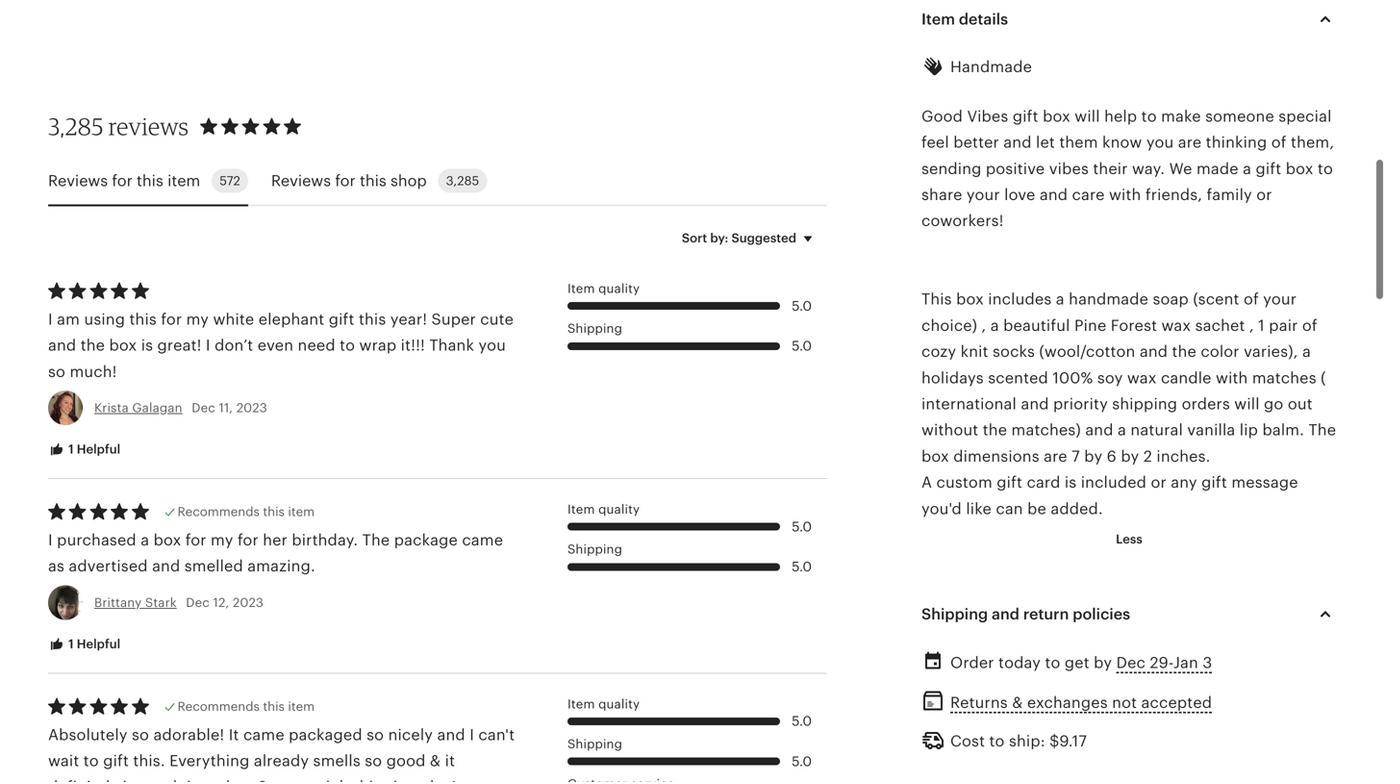Task type: vqa. For each thing, say whether or not it's contained in the screenshot.
the bottom the .
no



Task type: describe. For each thing, give the bounding box(es) containing it.
29-
[[1151, 655, 1174, 672]]

handmade
[[1069, 291, 1149, 308]]

wait
[[48, 753, 79, 770]]

reviews for reviews for this shop
[[271, 172, 331, 190]]

reviews
[[108, 112, 189, 141]]

it
[[445, 753, 455, 770]]

1 helpful button for i purchased a box for my for her birthday. the package came as advertised and smelled amazing.
[[34, 627, 135, 663]]

family
[[1207, 186, 1253, 204]]

a up beautiful
[[1057, 291, 1065, 308]]

don't
[[215, 337, 253, 354]]

this
[[922, 291, 953, 308]]

today
[[999, 655, 1041, 672]]

this right using
[[129, 311, 157, 328]]

12,
[[213, 596, 229, 610]]

1 for i purchased a box for my for her birthday. the package came as advertised and smelled amazing.
[[68, 637, 74, 651]]

1 for i am using this for my white elephant gift this year! super cute and the box is great! i don't even need to wrap it!!! thank you so much!
[[68, 442, 74, 457]]

3
[[1203, 655, 1213, 672]]

can't
[[479, 726, 515, 744]]

1 helpful button for i am using this for my white elephant gift this year! super cute and the box is great! i don't even need to wrap it!!! thank you so much!
[[34, 432, 135, 468]]

so up this.
[[132, 726, 149, 744]]

2 horizontal spatial the
[[1173, 343, 1197, 361]]

not
[[1113, 694, 1138, 712]]

(wool/cotton
[[1040, 343, 1136, 361]]

get
[[1065, 655, 1090, 672]]

year!
[[391, 311, 428, 328]]

care
[[1073, 186, 1105, 204]]

will inside good vibes gift box will help to make someone special feel better and let them know you are thinking of them, sending positive vibes their way. we made a gift box to share your love and care with friends, family or coworkers!
[[1075, 108, 1101, 125]]

0 vertical spatial wax
[[1162, 317, 1192, 334]]

for left her
[[238, 532, 259, 549]]

shipping and return policies
[[922, 606, 1131, 623]]

and up 6
[[1086, 422, 1114, 439]]

this up wrap
[[359, 311, 386, 328]]

or inside this box includes a handmade soap (scent of your choice) , a beautiful pine forest wax sachet , 1 pair of cozy knit socks (wool/cotton and the color varies), a holidays scented 100% soy wax candle with matches ( international and priority shipping orders will go out without the matches) and a natural vanilla lip balm. the box dimensions are 7 by 6 by 2 inches. a custom gift card is included or any gift message you'd like can be added.
[[1152, 474, 1167, 491]]

shop
[[391, 172, 427, 190]]

krista
[[94, 401, 129, 415]]

choice)
[[922, 317, 978, 334]]

3,285 for 3,285
[[446, 174, 480, 188]]

message
[[1232, 474, 1299, 491]]

and inside the 'shipping and return policies' dropdown button
[[992, 606, 1020, 623]]

exchanges
[[1028, 694, 1109, 712]]

sort
[[682, 231, 708, 245]]

for inside the i am using this for my white elephant gift this year! super cute and the box is great! i don't even need to wrap it!!! thank you so much!
[[161, 311, 182, 328]]

you inside good vibes gift box will help to make someone special feel better and let them know you are thinking of them, sending positive vibes their way. we made a gift box to share your love and care with friends, family or coworkers!
[[1147, 134, 1175, 151]]

3 item quality from the top
[[568, 697, 640, 712]]

will inside this box includes a handmade soap (scent of your choice) , a beautiful pine forest wax sachet , 1 pair of cozy knit socks (wool/cotton and the color varies), a holidays scented 100% soy wax candle with matches ( international and priority shipping orders will go out without the matches) and a natural vanilla lip balm. the box dimensions are 7 by 6 by 2 inches. a custom gift card is included or any gift message you'd like can be added.
[[1235, 396, 1261, 413]]

2023 for for
[[233, 596, 264, 610]]

this left shop
[[360, 172, 387, 190]]

we
[[1170, 160, 1193, 177]]

share
[[922, 186, 963, 204]]

return
[[1024, 606, 1070, 623]]

the inside the i am using this for my white elephant gift this year! super cute and the box is great! i don't even need to wrap it!!! thank you so much!
[[81, 337, 105, 354]]

so left good
[[365, 753, 382, 770]]

pine
[[1075, 317, 1107, 334]]

is inside absolutely so adorable! it came packaged so nicely and i can't wait to gift this. everything already smells so good & it definitely is worth its value. super quick shipping also!
[[123, 779, 135, 783]]

without
[[922, 422, 979, 439]]

cute
[[481, 311, 514, 328]]

wrap
[[360, 337, 397, 354]]

and inside i purchased a box for my for her birthday. the package came as advertised and smelled amazing.
[[152, 558, 180, 575]]

box down them, at the right top of page
[[1287, 160, 1314, 177]]

1 5.0 from the top
[[792, 298, 812, 314]]

my for white
[[186, 311, 209, 328]]

to inside the i am using this for my white elephant gift this year! super cute and the box is great! i don't even need to wrap it!!! thank you so much!
[[340, 337, 355, 354]]

box inside the i am using this for my white elephant gift this year! super cute and the box is great! i don't even need to wrap it!!! thank you so much!
[[109, 337, 137, 354]]

absolutely so adorable! it came packaged so nicely and i can't wait to gift this. everything already smells so good & it definitely is worth its value. super quick shipping also!
[[48, 726, 515, 783]]

with inside good vibes gift box will help to make someone special feel better and let them know you are thinking of them, sending positive vibes their way. we made a gift box to share your love and care with friends, family or coworkers!
[[1110, 186, 1142, 204]]

this down reviews
[[137, 172, 163, 190]]

1 helpful for i purchased a box for my for her birthday. the package came as advertised and smelled amazing.
[[65, 637, 120, 651]]

the inside i purchased a box for my for her birthday. the package came as advertised and smelled amazing.
[[363, 532, 390, 549]]

thinking
[[1207, 134, 1268, 151]]

feel
[[922, 134, 950, 151]]

2 vertical spatial of
[[1303, 317, 1318, 334]]

to right help
[[1142, 108, 1158, 125]]

sort by: suggested button
[[668, 218, 834, 259]]

soap
[[1154, 291, 1190, 308]]

box up a
[[922, 448, 950, 465]]

matches
[[1253, 369, 1317, 387]]

also!
[[422, 779, 457, 783]]

go
[[1265, 396, 1284, 413]]

and up matches)
[[1022, 396, 1050, 413]]

box up the choice)
[[957, 291, 985, 308]]

9.17
[[1060, 733, 1088, 750]]

vibes
[[1050, 160, 1090, 177]]

need
[[298, 337, 336, 354]]

candle
[[1162, 369, 1212, 387]]

better
[[954, 134, 1000, 151]]

absolutely
[[48, 726, 128, 744]]

6
[[1108, 448, 1117, 465]]

them
[[1060, 134, 1099, 151]]

i am using this for my white elephant gift this year! super cute and the box is great! i don't even need to wrap it!!! thank you so much!
[[48, 311, 514, 380]]

0 vertical spatial item
[[168, 172, 200, 190]]

custom
[[937, 474, 993, 491]]

forest
[[1111, 317, 1158, 334]]

your inside good vibes gift box will help to make someone special feel better and let them know you are thinking of them, sending positive vibes their way. we made a gift box to share your love and care with friends, family or coworkers!
[[967, 186, 1001, 204]]

so left nicely
[[367, 726, 384, 744]]

package
[[394, 532, 458, 549]]

a left natural
[[1118, 422, 1127, 439]]

so inside the i am using this for my white elephant gift this year! super cute and the box is great! i don't even need to wrap it!!! thank you so much!
[[48, 363, 66, 380]]

cost to ship: $ 9.17
[[951, 733, 1088, 750]]

brittany stark link
[[94, 596, 177, 610]]

gift inside absolutely so adorable! it came packaged so nicely and i can't wait to gift this. everything already smells so good & it definitely is worth its value. super quick shipping also!
[[103, 753, 129, 770]]

varies),
[[1245, 343, 1299, 361]]

sachet
[[1196, 317, 1246, 334]]

0 horizontal spatial wax
[[1128, 369, 1157, 387]]

of inside good vibes gift box will help to make someone special feel better and let them know you are thinking of them, sending positive vibes their way. we made a gift box to share your love and care with friends, family or coworkers!
[[1272, 134, 1287, 151]]

shipping inside this box includes a handmade soap (scent of your choice) , a beautiful pine forest wax sachet , 1 pair of cozy knit socks (wool/cotton and the color varies), a holidays scented 100% soy wax candle with matches ( international and priority shipping orders will go out without the matches) and a natural vanilla lip balm. the box dimensions are 7 by 6 by 2 inches. a custom gift card is included or any gift message you'd like can be added.
[[1113, 396, 1178, 413]]

thank
[[430, 337, 475, 354]]

includes
[[989, 291, 1052, 308]]

helpful for i purchased a box for my for her birthday. the package came as advertised and smelled amazing.
[[77, 637, 120, 651]]

$
[[1050, 733, 1060, 750]]

someone
[[1206, 108, 1275, 125]]

1 horizontal spatial the
[[983, 422, 1008, 439]]

is inside the i am using this for my white elephant gift this year! super cute and the box is great! i don't even need to wrap it!!! thank you so much!
[[141, 337, 153, 354]]

a inside i purchased a box for my for her birthday. the package came as advertised and smelled amazing.
[[141, 532, 149, 549]]

1 helpful for i am using this for my white elephant gift this year! super cute and the box is great! i don't even need to wrap it!!! thank you so much!
[[65, 442, 120, 457]]

special
[[1279, 108, 1333, 125]]

1 , from the left
[[982, 317, 987, 334]]

sort by: suggested
[[682, 231, 797, 245]]

order today to get by dec 29-jan 3
[[951, 655, 1213, 672]]

for up smelled
[[186, 532, 207, 549]]

2023 for white
[[236, 401, 267, 415]]

a
[[922, 474, 933, 491]]

brittany stark dec 12, 2023
[[94, 596, 264, 610]]

3,285 reviews
[[48, 112, 189, 141]]

by right the 7
[[1085, 448, 1103, 465]]

this up her
[[263, 505, 285, 519]]

and down forest
[[1140, 343, 1169, 361]]

returns & exchanges not accepted
[[951, 694, 1213, 712]]

them,
[[1292, 134, 1335, 151]]

2 vertical spatial dec
[[1117, 655, 1146, 672]]

by left 2
[[1122, 448, 1140, 465]]

help
[[1105, 108, 1138, 125]]

accepted
[[1142, 694, 1213, 712]]

amazing.
[[248, 558, 316, 575]]

color
[[1202, 343, 1240, 361]]

a up socks
[[991, 317, 1000, 334]]

5 5.0 from the top
[[792, 714, 812, 729]]



Task type: locate. For each thing, give the bounding box(es) containing it.
1 down much!
[[68, 442, 74, 457]]

7
[[1072, 448, 1081, 465]]

item up birthday.
[[288, 505, 315, 519]]

1 helpful
[[65, 442, 120, 457], [65, 637, 120, 651]]

1 horizontal spatial my
[[211, 532, 233, 549]]

wax right soy in the right of the page
[[1128, 369, 1157, 387]]

pair
[[1270, 317, 1299, 334]]

elephant
[[259, 311, 325, 328]]

my inside i purchased a box for my for her birthday. the package came as advertised and smelled amazing.
[[211, 532, 233, 549]]

item details button
[[905, 0, 1355, 43]]

1 vertical spatial is
[[1065, 474, 1077, 491]]

super inside the i am using this for my white elephant gift this year! super cute and the box is great! i don't even need to wrap it!!! thank you so much!
[[432, 311, 476, 328]]

1
[[1259, 317, 1266, 334], [68, 442, 74, 457], [68, 637, 74, 651]]

and up it
[[437, 726, 466, 744]]

0 horizontal spatial reviews
[[48, 172, 108, 190]]

will up 'them'
[[1075, 108, 1101, 125]]

1 horizontal spatial the
[[1309, 422, 1337, 439]]

0 vertical spatial 1
[[1259, 317, 1266, 334]]

are inside good vibes gift box will help to make someone special feel better and let them know you are thinking of them, sending positive vibes their way. we made a gift box to share your love and care with friends, family or coworkers!
[[1179, 134, 1202, 151]]

my up great!
[[186, 311, 209, 328]]

1 recommends this item from the top
[[178, 505, 315, 519]]

1 helpful down krista on the bottom of page
[[65, 442, 120, 457]]

item quality for i purchased a box for my for her birthday. the package came as advertised and smelled amazing.
[[568, 503, 640, 517]]

2 vertical spatial item
[[288, 700, 315, 714]]

dec for box
[[192, 401, 216, 415]]

0 vertical spatial or
[[1257, 186, 1273, 204]]

helpful
[[77, 442, 120, 457], [77, 637, 120, 651]]

1 quality from the top
[[599, 282, 640, 296]]

1 vertical spatial super
[[258, 779, 302, 783]]

11,
[[219, 401, 233, 415]]

shipping and return policies button
[[905, 592, 1355, 638]]

came right package
[[462, 532, 504, 549]]

and inside absolutely so adorable! it came packaged so nicely and i can't wait to gift this. everything already smells so good & it definitely is worth its value. super quick shipping also!
[[437, 726, 466, 744]]

2 , from the left
[[1250, 317, 1255, 334]]

0 vertical spatial &
[[1013, 694, 1024, 712]]

gift down thinking
[[1257, 160, 1282, 177]]

the left package
[[363, 532, 390, 549]]

2 vertical spatial quality
[[599, 697, 640, 712]]

came inside absolutely so adorable! it came packaged so nicely and i can't wait to gift this. everything already smells so good & it definitely is worth its value. super quick shipping also!
[[243, 726, 285, 744]]

1 recommends from the top
[[178, 505, 260, 519]]

know
[[1103, 134, 1143, 151]]

good
[[922, 108, 963, 125]]

1 horizontal spatial super
[[432, 311, 476, 328]]

krista galagan link
[[94, 401, 183, 415]]

0 vertical spatial will
[[1075, 108, 1101, 125]]

gift inside the i am using this for my white elephant gift this year! super cute and the box is great! i don't even need to wrap it!!! thank you so much!
[[329, 311, 355, 328]]

to
[[1142, 108, 1158, 125], [1319, 160, 1334, 177], [340, 337, 355, 354], [1046, 655, 1061, 672], [990, 733, 1005, 750], [83, 753, 99, 770]]

your up pair
[[1264, 291, 1298, 308]]

2 vertical spatial is
[[123, 779, 135, 783]]

box up let on the right top
[[1043, 108, 1071, 125]]

1 helpful down the brittany
[[65, 637, 120, 651]]

100%
[[1053, 369, 1094, 387]]

helpful for i am using this for my white elephant gift this year! super cute and the box is great! i don't even need to wrap it!!! thank you so much!
[[77, 442, 120, 457]]

1 horizontal spatial of
[[1272, 134, 1287, 151]]

lip
[[1240, 422, 1259, 439]]

1 vertical spatial wax
[[1128, 369, 1157, 387]]

1 horizontal spatial will
[[1235, 396, 1261, 413]]

1 vertical spatial or
[[1152, 474, 1167, 491]]

1 horizontal spatial 3,285
[[446, 174, 480, 188]]

are left the 7
[[1044, 448, 1068, 465]]

1 vertical spatial my
[[211, 532, 233, 549]]

much!
[[70, 363, 117, 380]]

the inside this box includes a handmade soap (scent of your choice) , a beautiful pine forest wax sachet , 1 pair of cozy knit socks (wool/cotton and the color varies), a holidays scented 100% soy wax candle with matches ( international and priority shipping orders will go out without the matches) and a natural vanilla lip balm. the box dimensions are 7 by 6 by 2 inches. a custom gift card is included or any gift message you'd like can be added.
[[1309, 422, 1337, 439]]

reviews for this item
[[48, 172, 200, 190]]

recommends for came
[[178, 700, 260, 714]]

definitely
[[48, 779, 119, 783]]

2
[[1144, 448, 1153, 465]]

dec left '12,'
[[186, 596, 210, 610]]

1 vertical spatial came
[[243, 726, 285, 744]]

0 vertical spatial is
[[141, 337, 153, 354]]

beautiful
[[1004, 317, 1071, 334]]

are inside this box includes a handmade soap (scent of your choice) , a beautiful pine forest wax sachet , 1 pair of cozy knit socks (wool/cotton and the color varies), a holidays scented 100% soy wax candle with matches ( international and priority shipping orders will go out without the matches) and a natural vanilla lip balm. the box dimensions are 7 by 6 by 2 inches. a custom gift card is included or any gift message you'd like can be added.
[[1044, 448, 1068, 465]]

1 helpful button
[[34, 432, 135, 468], [34, 627, 135, 663]]

wax down soap
[[1162, 317, 1192, 334]]

by right get at the bottom of the page
[[1094, 655, 1113, 672]]

0 vertical spatial with
[[1110, 186, 1142, 204]]

my up smelled
[[211, 532, 233, 549]]

1 horizontal spatial or
[[1257, 186, 1273, 204]]

their
[[1094, 160, 1129, 177]]

2 horizontal spatial of
[[1303, 317, 1318, 334]]

tab list
[[48, 157, 828, 207]]

or inside good vibes gift box will help to make someone special feel better and let them know you are thinking of them, sending positive vibes their way. we made a gift box to share your love and care with friends, family or coworkers!
[[1257, 186, 1273, 204]]

1 vertical spatial your
[[1264, 291, 1298, 308]]

0 horizontal spatial came
[[243, 726, 285, 744]]

1 vertical spatial quality
[[599, 503, 640, 517]]

1 vertical spatial &
[[430, 753, 441, 770]]

1 vertical spatial dec
[[186, 596, 210, 610]]

dec left 29-
[[1117, 655, 1146, 672]]

by
[[1085, 448, 1103, 465], [1122, 448, 1140, 465], [1094, 655, 1113, 672]]

1 horizontal spatial shipping
[[1113, 396, 1178, 413]]

white
[[213, 311, 254, 328]]

for down 3,285 reviews on the top left
[[112, 172, 133, 190]]

the
[[81, 337, 105, 354], [1173, 343, 1197, 361], [983, 422, 1008, 439]]

0 horizontal spatial is
[[123, 779, 135, 783]]

, right sachet at the top of the page
[[1250, 317, 1255, 334]]

3 5.0 from the top
[[792, 519, 812, 535]]

coworkers!
[[922, 212, 1004, 230]]

item quality for i am using this for my white elephant gift this year! super cute and the box is great! i don't even need to wrap it!!! thank you so much!
[[568, 282, 640, 296]]

made
[[1197, 160, 1239, 177]]

great!
[[157, 337, 202, 354]]

i left don't
[[206, 337, 211, 354]]

0 horizontal spatial you
[[479, 337, 506, 354]]

good
[[387, 753, 426, 770]]

and inside the i am using this for my white elephant gift this year! super cute and the box is great! i don't even need to wrap it!!! thank you so much!
[[48, 337, 76, 354]]

reviews for reviews for this item
[[48, 172, 108, 190]]

you down cute
[[479, 337, 506, 354]]

make
[[1162, 108, 1202, 125]]

super inside absolutely so adorable! it came packaged so nicely and i can't wait to gift this. everything already smells so good & it definitely is worth its value. super quick shipping also!
[[258, 779, 302, 783]]

0 horizontal spatial shipping
[[352, 779, 417, 783]]

gift left this.
[[103, 753, 129, 770]]

item quality
[[568, 282, 640, 296], [568, 503, 640, 517], [568, 697, 640, 712]]

advertised
[[69, 558, 148, 575]]

1 vertical spatial of
[[1244, 291, 1260, 308]]

1 1 helpful button from the top
[[34, 432, 135, 468]]

0 horizontal spatial with
[[1110, 186, 1142, 204]]

0 horizontal spatial or
[[1152, 474, 1167, 491]]

you inside the i am using this for my white elephant gift this year! super cute and the box is great! i don't even need to wrap it!!! thank you so much!
[[479, 337, 506, 354]]

to left get at the bottom of the page
[[1046, 655, 1061, 672]]

way.
[[1133, 160, 1166, 177]]

,
[[982, 317, 987, 334], [1250, 317, 1255, 334]]

this up absolutely so adorable! it came packaged so nicely and i can't wait to gift this. everything already smells so good & it definitely is worth its value. super quick shipping also!
[[263, 700, 285, 714]]

item for came
[[288, 700, 315, 714]]

0 vertical spatial you
[[1147, 134, 1175, 151]]

i left am
[[48, 311, 53, 328]]

super up thank
[[432, 311, 476, 328]]

1 helpful from the top
[[77, 442, 120, 457]]

2 vertical spatial 1
[[68, 637, 74, 651]]

0 vertical spatial 3,285
[[48, 112, 104, 141]]

1 vertical spatial the
[[363, 532, 390, 549]]

i inside i purchased a box for my for her birthday. the package came as advertised and smelled amazing.
[[48, 532, 53, 549]]

a up "matches"
[[1303, 343, 1312, 361]]

0 horizontal spatial the
[[363, 532, 390, 549]]

dimensions
[[954, 448, 1040, 465]]

my for for
[[211, 532, 233, 549]]

1 horizontal spatial is
[[141, 337, 153, 354]]

2 recommends from the top
[[178, 700, 260, 714]]

recommends this item
[[178, 505, 315, 519], [178, 700, 315, 714]]

scented
[[989, 369, 1049, 387]]

1 reviews from the left
[[48, 172, 108, 190]]

to down them, at the right top of page
[[1319, 160, 1334, 177]]

dec left 11,
[[192, 401, 216, 415]]

recommends this item for came
[[178, 700, 315, 714]]

stark
[[145, 596, 177, 610]]

1 left pair
[[1259, 317, 1266, 334]]

suggested
[[732, 231, 797, 245]]

&
[[1013, 694, 1024, 712], [430, 753, 441, 770]]

out
[[1289, 396, 1314, 413]]

everything
[[169, 753, 250, 770]]

0 vertical spatial came
[[462, 532, 504, 549]]

packaged
[[289, 726, 363, 744]]

quick
[[307, 779, 348, 783]]

quality for i am using this for my white elephant gift this year! super cute and the box is great! i don't even need to wrap it!!! thank you so much!
[[599, 282, 640, 296]]

2 recommends this item from the top
[[178, 700, 315, 714]]

1 vertical spatial are
[[1044, 448, 1068, 465]]

for left shop
[[335, 172, 356, 190]]

friends,
[[1146, 186, 1203, 204]]

0 horizontal spatial ,
[[982, 317, 987, 334]]

is inside this box includes a handmade soap (scent of your choice) , a beautiful pine forest wax sachet , 1 pair of cozy knit socks (wool/cotton and the color varies), a holidays scented 100% soy wax candle with matches ( international and priority shipping orders will go out without the matches) and a natural vanilla lip balm. the box dimensions are 7 by 6 by 2 inches. a custom gift card is included or any gift message you'd like can be added.
[[1065, 474, 1077, 491]]

0 horizontal spatial of
[[1244, 291, 1260, 308]]

you'd
[[922, 500, 962, 518]]

came right it
[[243, 726, 285, 744]]

of right the (scent
[[1244, 291, 1260, 308]]

can
[[997, 500, 1024, 518]]

and down vibes
[[1040, 186, 1069, 204]]

2 helpful from the top
[[77, 637, 120, 651]]

recommends up smelled
[[178, 505, 260, 519]]

your up coworkers!
[[967, 186, 1001, 204]]

1 helpful button down krista on the bottom of page
[[34, 432, 135, 468]]

and up positive
[[1004, 134, 1032, 151]]

super down already
[[258, 779, 302, 783]]

1 vertical spatial 1
[[68, 442, 74, 457]]

will up lip
[[1235, 396, 1261, 413]]

1 horizontal spatial reviews
[[271, 172, 331, 190]]

1 vertical spatial shipping
[[352, 779, 417, 783]]

1 vertical spatial recommends
[[178, 700, 260, 714]]

and up stark
[[152, 558, 180, 575]]

1 horizontal spatial wax
[[1162, 317, 1192, 334]]

1 vertical spatial recommends this item
[[178, 700, 315, 714]]

1 vertical spatial helpful
[[77, 637, 120, 651]]

brittany
[[94, 596, 142, 610]]

0 horizontal spatial your
[[967, 186, 1001, 204]]

already
[[254, 753, 309, 770]]

cost
[[951, 733, 986, 750]]

box
[[1043, 108, 1071, 125], [1287, 160, 1314, 177], [957, 291, 985, 308], [109, 337, 137, 354], [922, 448, 950, 465], [154, 532, 181, 549]]

1 helpful button down the brittany
[[34, 627, 135, 663]]

came inside i purchased a box for my for her birthday. the package came as advertised and smelled amazing.
[[462, 532, 504, 549]]

helpful down krista on the bottom of page
[[77, 442, 120, 457]]

gift up let on the right top
[[1013, 108, 1039, 125]]

0 vertical spatial your
[[967, 186, 1001, 204]]

2 5.0 from the top
[[792, 338, 812, 354]]

let
[[1037, 134, 1056, 151]]

2 reviews from the left
[[271, 172, 331, 190]]

1 horizontal spatial came
[[462, 532, 504, 549]]

recommends this item up her
[[178, 505, 315, 519]]

4 5.0 from the top
[[792, 559, 812, 575]]

your inside this box includes a handmade soap (scent of your choice) , a beautiful pine forest wax sachet , 1 pair of cozy knit socks (wool/cotton and the color varies), a holidays scented 100% soy wax candle with matches ( international and priority shipping orders will go out without the matches) and a natural vanilla lip balm. the box dimensions are 7 by 6 by 2 inches. a custom gift card is included or any gift message you'd like can be added.
[[1264, 291, 1298, 308]]

with inside this box includes a handmade soap (scent of your choice) , a beautiful pine forest wax sachet , 1 pair of cozy knit socks (wool/cotton and the color varies), a holidays scented 100% soy wax candle with matches ( international and priority shipping orders will go out without the matches) and a natural vanilla lip balm. the box dimensions are 7 by 6 by 2 inches. a custom gift card is included or any gift message you'd like can be added.
[[1217, 369, 1249, 387]]

3,285 inside tab list
[[446, 174, 480, 188]]

and left return
[[992, 606, 1020, 623]]

the up much!
[[81, 337, 105, 354]]

1 1 helpful from the top
[[65, 442, 120, 457]]

1 horizontal spatial are
[[1179, 134, 1202, 151]]

is left great!
[[141, 337, 153, 354]]

by:
[[711, 231, 729, 245]]

1 vertical spatial item quality
[[568, 503, 640, 517]]

dec 29-jan 3 button
[[1117, 649, 1213, 677]]

gift
[[1013, 108, 1039, 125], [1257, 160, 1282, 177], [329, 311, 355, 328], [997, 474, 1023, 491], [1202, 474, 1228, 491], [103, 753, 129, 770]]

gift up need
[[329, 311, 355, 328]]

0 horizontal spatial the
[[81, 337, 105, 354]]

my inside the i am using this for my white elephant gift this year! super cute and the box is great! i don't even need to wrap it!!! thank you so much!
[[186, 311, 209, 328]]

quality
[[599, 282, 640, 296], [599, 503, 640, 517], [599, 697, 640, 712]]

& right returns
[[1013, 694, 1024, 712]]

gift right any at the right bottom
[[1202, 474, 1228, 491]]

gift up can
[[997, 474, 1023, 491]]

shipping inside dropdown button
[[922, 606, 989, 623]]

with down their
[[1110, 186, 1142, 204]]

is down this.
[[123, 779, 135, 783]]

shipping inside absolutely so adorable! it came packaged so nicely and i can't wait to gift this. everything already smells so good & it definitely is worth its value. super quick shipping also!
[[352, 779, 417, 783]]

good vibes gift box will help to make someone special feel better and let them know you are thinking of them, sending positive vibes their way. we made a gift box to share your love and care with friends, family or coworkers!
[[922, 108, 1335, 230]]

1 vertical spatial 1 helpful
[[65, 637, 120, 651]]

dec for smelled
[[186, 596, 210, 610]]

1 vertical spatial you
[[479, 337, 506, 354]]

will
[[1075, 108, 1101, 125], [1235, 396, 1261, 413]]

recommends this item up it
[[178, 700, 315, 714]]

0 vertical spatial shipping
[[1113, 396, 1178, 413]]

0 vertical spatial 2023
[[236, 401, 267, 415]]

3 quality from the top
[[599, 697, 640, 712]]

recommends for for
[[178, 505, 260, 519]]

is down the 7
[[1065, 474, 1077, 491]]

0 vertical spatial 1 helpful button
[[34, 432, 135, 468]]

572
[[220, 174, 241, 188]]

0 horizontal spatial 3,285
[[48, 112, 104, 141]]

you up the way.
[[1147, 134, 1175, 151]]

recommends up it
[[178, 700, 260, 714]]

as
[[48, 558, 65, 575]]

0 horizontal spatial &
[[430, 753, 441, 770]]

i inside absolutely so adorable! it came packaged so nicely and i can't wait to gift this. everything already smells so good & it definitely is worth its value. super quick shipping also!
[[470, 726, 475, 744]]

1 horizontal spatial with
[[1217, 369, 1249, 387]]

natural
[[1131, 422, 1184, 439]]

are down make
[[1179, 134, 1202, 151]]

0 vertical spatial recommends
[[178, 505, 260, 519]]

added.
[[1051, 500, 1104, 518]]

priority
[[1054, 396, 1109, 413]]

1 vertical spatial with
[[1217, 369, 1249, 387]]

its
[[187, 779, 205, 783]]

0 vertical spatial super
[[432, 311, 476, 328]]

3,285 left reviews
[[48, 112, 104, 141]]

to inside absolutely so adorable! it came packaged so nicely and i can't wait to gift this. everything already smells so good & it definitely is worth its value. super quick shipping also!
[[83, 753, 99, 770]]

to right cost
[[990, 733, 1005, 750]]

2023 right 11,
[[236, 401, 267, 415]]

2 quality from the top
[[599, 503, 640, 517]]

0 horizontal spatial super
[[258, 779, 302, 783]]

this box includes a handmade soap (scent of your choice) , a beautiful pine forest wax sachet , 1 pair of cozy knit socks (wool/cotton and the color varies), a holidays scented 100% soy wax candle with matches ( international and priority shipping orders will go out without the matches) and a natural vanilla lip balm. the box dimensions are 7 by 6 by 2 inches. a custom gift card is included or any gift message you'd like can be added.
[[922, 291, 1337, 518]]

even
[[258, 337, 294, 354]]

0 horizontal spatial are
[[1044, 448, 1068, 465]]

box down using
[[109, 337, 137, 354]]

item inside item details dropdown button
[[922, 11, 956, 28]]

1 vertical spatial item
[[288, 505, 315, 519]]

to up definitely
[[83, 753, 99, 770]]

any
[[1172, 474, 1198, 491]]

vanilla
[[1188, 422, 1236, 439]]

using
[[84, 311, 125, 328]]

1 vertical spatial 2023
[[233, 596, 264, 610]]

box inside i purchased a box for my for her birthday. the package came as advertised and smelled amazing.
[[154, 532, 181, 549]]

3,285 right shop
[[446, 174, 480, 188]]

quality for i purchased a box for my for her birthday. the package came as advertised and smelled amazing.
[[599, 503, 640, 517]]

helpful down the brittany
[[77, 637, 120, 651]]

with down color
[[1217, 369, 1249, 387]]

1 vertical spatial will
[[1235, 396, 1261, 413]]

1 horizontal spatial your
[[1264, 291, 1298, 308]]

box up stark
[[154, 532, 181, 549]]

1 horizontal spatial ,
[[1250, 317, 1255, 334]]

1 horizontal spatial &
[[1013, 694, 1024, 712]]

0 vertical spatial recommends this item
[[178, 505, 315, 519]]

1 vertical spatial 1 helpful button
[[34, 627, 135, 663]]

of right pair
[[1303, 317, 1318, 334]]

2 item quality from the top
[[568, 503, 640, 517]]

& inside 'button'
[[1013, 694, 1024, 712]]

dec
[[192, 401, 216, 415], [186, 596, 210, 610], [1117, 655, 1146, 672]]

2023 right '12,'
[[233, 596, 264, 610]]

2 vertical spatial item quality
[[568, 697, 640, 712]]

0 vertical spatial quality
[[599, 282, 640, 296]]

galagan
[[132, 401, 183, 415]]

matches)
[[1012, 422, 1082, 439]]

handmade
[[951, 58, 1033, 76]]

0 vertical spatial of
[[1272, 134, 1287, 151]]

0 horizontal spatial will
[[1075, 108, 1101, 125]]

love
[[1005, 186, 1036, 204]]

i purchased a box for my for her birthday. the package came as advertised and smelled amazing.
[[48, 532, 504, 575]]

ship:
[[1010, 733, 1046, 750]]

balm.
[[1263, 422, 1305, 439]]

item for for
[[288, 505, 315, 519]]

& inside absolutely so adorable! it came packaged so nicely and i can't wait to gift this. everything already smells so good & it definitely is worth its value. super quick shipping also!
[[430, 753, 441, 770]]

0 vertical spatial helpful
[[77, 442, 120, 457]]

1 vertical spatial 3,285
[[446, 174, 480, 188]]

0 vertical spatial dec
[[192, 401, 216, 415]]

to left wrap
[[340, 337, 355, 354]]

3,285 for 3,285 reviews
[[48, 112, 104, 141]]

2 1 helpful from the top
[[65, 637, 120, 651]]

a inside good vibes gift box will help to make someone special feel better and let them know you are thinking of them, sending positive vibes their way. we made a gift box to share your love and care with friends, family or coworkers!
[[1244, 160, 1252, 177]]

6 5.0 from the top
[[792, 754, 812, 769]]

1 down advertised
[[68, 637, 74, 651]]

policies
[[1073, 606, 1131, 623]]

0 horizontal spatial my
[[186, 311, 209, 328]]

0 vertical spatial 1 helpful
[[65, 442, 120, 457]]

0 vertical spatial are
[[1179, 134, 1202, 151]]

0 vertical spatial my
[[186, 311, 209, 328]]

shipping down good
[[352, 779, 417, 783]]

recommends this item for for
[[178, 505, 315, 519]]

the down out
[[1309, 422, 1337, 439]]

for up great!
[[161, 311, 182, 328]]

1 inside this box includes a handmade soap (scent of your choice) , a beautiful pine forest wax sachet , 1 pair of cozy knit socks (wool/cotton and the color varies), a holidays scented 100% soy wax candle with matches ( international and priority shipping orders will go out without the matches) and a natural vanilla lip balm. the box dimensions are 7 by 6 by 2 inches. a custom gift card is included or any gift message you'd like can be added.
[[1259, 317, 1266, 334]]

1 horizontal spatial you
[[1147, 134, 1175, 151]]

or
[[1257, 186, 1273, 204], [1152, 474, 1167, 491]]

0 vertical spatial item quality
[[568, 282, 640, 296]]

smells
[[313, 753, 361, 770]]

nicely
[[388, 726, 433, 744]]

0 vertical spatial the
[[1309, 422, 1337, 439]]

1 item quality from the top
[[568, 282, 640, 296]]

the up 'candle'
[[1173, 343, 1197, 361]]

2 1 helpful button from the top
[[34, 627, 135, 663]]

came
[[462, 532, 504, 549], [243, 726, 285, 744]]

of left them, at the right top of page
[[1272, 134, 1287, 151]]

tab list containing reviews for this item
[[48, 157, 828, 207]]

& left it
[[430, 753, 441, 770]]

a down thinking
[[1244, 160, 1252, 177]]

reviews down 3,285 reviews on the top left
[[48, 172, 108, 190]]

you
[[1147, 134, 1175, 151], [479, 337, 506, 354]]

i left can't
[[470, 726, 475, 744]]

reviews for this shop
[[271, 172, 427, 190]]



